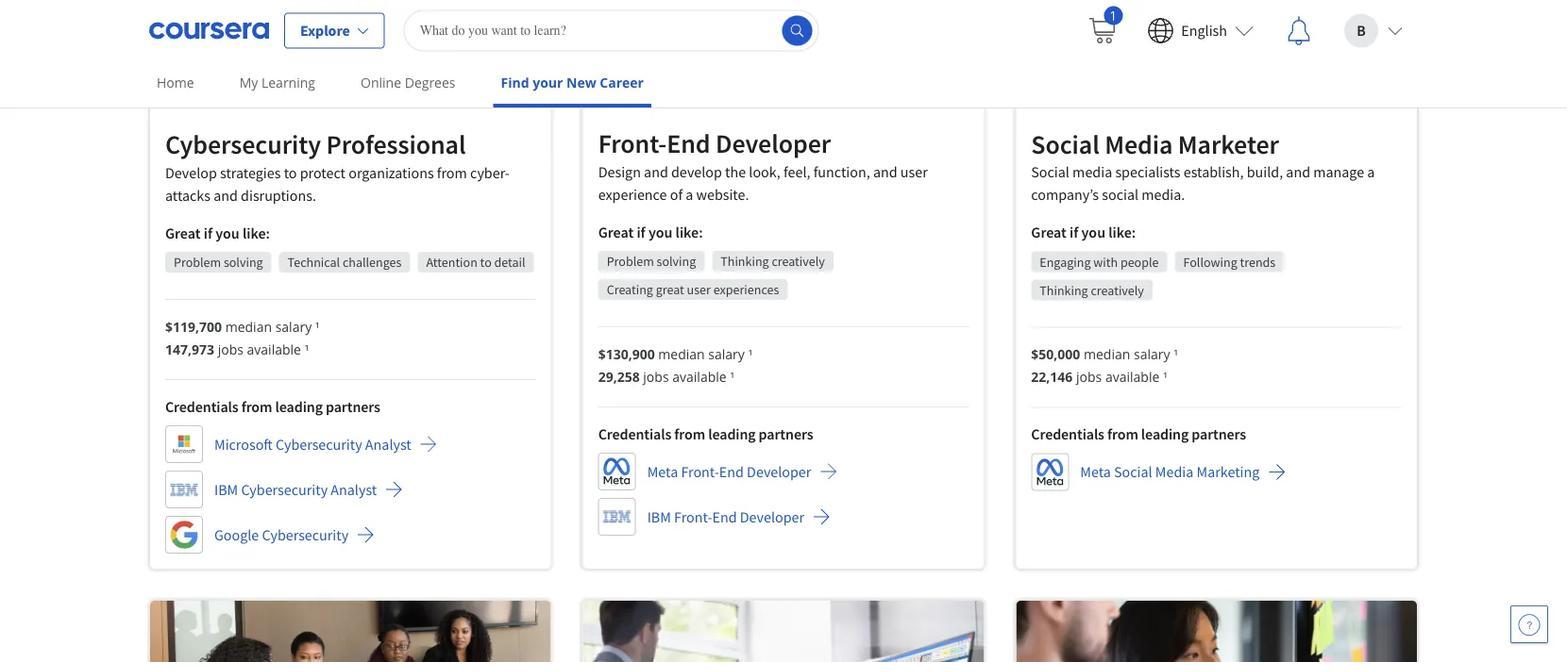 Task type: locate. For each thing, give the bounding box(es) containing it.
meta for social
[[1080, 463, 1111, 482]]

1 horizontal spatial thinking creatively
[[1040, 282, 1144, 299]]

developer down the meta front-end developer
[[740, 508, 804, 527]]

and
[[644, 162, 668, 181], [873, 162, 897, 181], [1286, 163, 1310, 182], [214, 186, 238, 205]]

leading for marketer
[[1141, 425, 1189, 444]]

problem
[[607, 253, 654, 270], [174, 254, 221, 271]]

great if you like:
[[598, 223, 703, 242], [1031, 223, 1136, 242], [165, 224, 270, 243]]

0 vertical spatial thinking
[[721, 253, 769, 270]]

2 horizontal spatial available
[[1105, 368, 1160, 386]]

credentials down 22,146
[[1031, 425, 1104, 444]]

end inside front-end developer design and develop the look, feel, function, and user experience of a website.
[[667, 127, 710, 160]]

0 horizontal spatial jobs
[[218, 340, 243, 358]]

problem up creating
[[607, 253, 654, 270]]

like: up with
[[1109, 223, 1136, 242]]

ibm front-end developer
[[647, 508, 804, 527]]

end down the meta front-end developer
[[712, 508, 737, 527]]

great if you like: up engaging with people
[[1031, 223, 1136, 242]]

b
[[1357, 21, 1366, 40]]

google cybersecurity
[[214, 526, 349, 545]]

0 vertical spatial analyst
[[365, 435, 411, 454]]

0 horizontal spatial great
[[165, 224, 201, 243]]

leading up the meta front-end developer
[[708, 425, 756, 444]]

0 horizontal spatial thinking
[[721, 253, 769, 270]]

1 horizontal spatial partners
[[759, 425, 813, 444]]

media left "marketing"
[[1155, 463, 1194, 482]]

available
[[247, 340, 301, 358], [672, 368, 727, 385], [1105, 368, 1160, 386]]

0 horizontal spatial if
[[204, 224, 212, 243]]

great if you like: for cybersecurity
[[165, 224, 270, 243]]

solving up great
[[657, 253, 696, 270]]

of
[[670, 185, 683, 204]]

0 horizontal spatial credentials
[[165, 398, 238, 416]]

leading up microsoft cybersecurity analyst link at bottom
[[275, 398, 323, 416]]

1 horizontal spatial if
[[637, 223, 645, 242]]

developer up look,
[[716, 127, 831, 160]]

0 vertical spatial social
[[1031, 128, 1099, 161]]

media up specialists
[[1105, 128, 1173, 161]]

a
[[1367, 163, 1375, 182], [686, 185, 693, 204]]

great up engaging
[[1031, 223, 1067, 242]]

thinking up experiences
[[721, 253, 769, 270]]

ibm down meta front-end developer link
[[647, 508, 671, 527]]

online
[[361, 74, 401, 92]]

0 horizontal spatial you
[[215, 224, 240, 243]]

solving for developer
[[657, 253, 696, 270]]

jobs inside $50,000 median salary ¹ 22,146 jobs available ¹
[[1076, 368, 1102, 386]]

you for cybersecurity
[[215, 224, 240, 243]]

if for front-
[[637, 223, 645, 242]]

0 horizontal spatial problem solving
[[174, 254, 263, 271]]

developer
[[716, 127, 831, 160], [747, 462, 811, 481], [740, 508, 804, 527]]

0 vertical spatial media
[[1105, 128, 1173, 161]]

0 horizontal spatial salary
[[275, 318, 312, 336]]

thinking
[[721, 253, 769, 270], [1040, 282, 1088, 299]]

from up meta front-end developer link
[[674, 425, 705, 444]]

analyst
[[365, 435, 411, 454], [331, 481, 377, 499]]

jobs for develop
[[218, 340, 243, 358]]

with
[[1093, 254, 1118, 271]]

if for social
[[1070, 223, 1078, 242]]

great down attacks
[[165, 224, 201, 243]]

1 horizontal spatial ibm
[[647, 508, 671, 527]]

1 vertical spatial ibm
[[647, 508, 671, 527]]

1 horizontal spatial great
[[598, 223, 634, 242]]

1 vertical spatial a
[[686, 185, 693, 204]]

credentials from leading partners for developer
[[598, 425, 813, 444]]

front- up design in the top of the page
[[598, 127, 667, 160]]

thinking creatively up experiences
[[721, 253, 825, 270]]

end up ibm front-end developer
[[719, 462, 744, 481]]

great if you like: down experience
[[598, 223, 703, 242]]

develop
[[165, 163, 217, 182]]

credentials down 29,258 in the left of the page
[[598, 425, 671, 444]]

front-end developer design and develop the look, feel, function, and user experience of a website.
[[598, 127, 928, 204]]

2 horizontal spatial partners
[[1192, 425, 1246, 444]]

1 horizontal spatial creatively
[[1091, 282, 1144, 299]]

1 horizontal spatial to
[[480, 254, 492, 271]]

1
[[1110, 6, 1117, 24]]

1 vertical spatial user
[[687, 281, 711, 298]]

1 horizontal spatial solving
[[657, 253, 696, 270]]

1 horizontal spatial problem
[[607, 253, 654, 270]]

0 vertical spatial developer
[[716, 127, 831, 160]]

social
[[1031, 128, 1099, 161], [1031, 163, 1070, 182], [1114, 463, 1152, 482]]

website.
[[696, 185, 749, 204]]

ibm for develop
[[214, 481, 238, 499]]

1 horizontal spatial you
[[648, 223, 673, 242]]

credentials from leading partners up microsoft cybersecurity analyst link at bottom
[[165, 398, 380, 416]]

ibm for developer
[[647, 508, 671, 527]]

credentials from leading partners for develop
[[165, 398, 380, 416]]

1 horizontal spatial like:
[[676, 223, 703, 242]]

0 vertical spatial a
[[1367, 163, 1375, 182]]

a right the manage on the top
[[1367, 163, 1375, 182]]

credentials for cybersecurity
[[165, 398, 238, 416]]

establish,
[[1184, 163, 1244, 182]]

like: for marketer
[[1109, 223, 1136, 242]]

if down experience
[[637, 223, 645, 242]]

creating
[[607, 281, 653, 298]]

available right 22,146
[[1105, 368, 1160, 386]]

creatively up experiences
[[772, 253, 825, 270]]

experiences
[[713, 281, 779, 298]]

problem solving up $119,700
[[174, 254, 263, 271]]

front-
[[598, 127, 667, 160], [681, 462, 719, 481], [674, 508, 712, 527]]

0 horizontal spatial ibm
[[214, 481, 238, 499]]

if
[[637, 223, 645, 242], [1070, 223, 1078, 242], [204, 224, 212, 243]]

attention to detail
[[426, 254, 525, 271]]

problem up $119,700
[[174, 254, 221, 271]]

you down strategies
[[215, 224, 240, 243]]

microsoft
[[214, 435, 273, 454]]

problem solving
[[607, 253, 696, 270], [174, 254, 263, 271]]

$130,900
[[598, 345, 655, 363]]

$130,900 median salary ¹ 29,258 jobs available ¹
[[598, 345, 753, 385]]

great if you like: for front-
[[598, 223, 703, 242]]

0 horizontal spatial great if you like:
[[165, 224, 270, 243]]

median right $119,700
[[225, 318, 272, 336]]

credentials for front-
[[598, 425, 671, 444]]

great down experience
[[598, 223, 634, 242]]

1 horizontal spatial a
[[1367, 163, 1375, 182]]

0 horizontal spatial problem
[[174, 254, 221, 271]]

to
[[284, 163, 297, 182], [480, 254, 492, 271]]

0 vertical spatial end
[[667, 127, 710, 160]]

0 horizontal spatial leading
[[275, 398, 323, 416]]

learning
[[261, 74, 315, 92]]

user right "function,"
[[900, 162, 928, 181]]

meta front-end developer
[[647, 462, 811, 481]]

available right 29,258 in the left of the page
[[672, 368, 727, 385]]

meta for front-
[[647, 462, 678, 481]]

1 vertical spatial end
[[719, 462, 744, 481]]

cybersecurity up strategies
[[165, 128, 321, 161]]

from for front-end developer
[[674, 425, 705, 444]]

solving
[[657, 253, 696, 270], [224, 254, 263, 271]]

1 horizontal spatial credentials
[[598, 425, 671, 444]]

credentials from leading partners up "meta social media marketing" link
[[1031, 425, 1246, 444]]

thinking down engaging
[[1040, 282, 1088, 299]]

end for meta
[[719, 462, 744, 481]]

like:
[[676, 223, 703, 242], [1109, 223, 1136, 242], [243, 224, 270, 243]]

experience
[[598, 185, 667, 204]]

meta social media marketing link
[[1031, 454, 1286, 491]]

1 vertical spatial analyst
[[331, 481, 377, 499]]

credentials up "microsoft"
[[165, 398, 238, 416]]

and right build,
[[1286, 163, 1310, 182]]

end up the develop
[[667, 127, 710, 160]]

media
[[1105, 128, 1173, 161], [1155, 463, 1194, 482]]

¹
[[315, 318, 320, 336], [305, 340, 309, 358], [748, 345, 753, 363], [1174, 346, 1178, 364], [730, 368, 735, 385], [1163, 368, 1168, 386]]

None search field
[[404, 10, 819, 51]]

help center image
[[1518, 614, 1541, 636]]

median inside $50,000 median salary ¹ 22,146 jobs available ¹
[[1084, 346, 1130, 364]]

from for cybersecurity professional
[[241, 398, 272, 416]]

online degrees
[[361, 74, 456, 92]]

22,146
[[1031, 368, 1073, 386]]

social media marketer social media specialists establish, build, and manage a company's social media.
[[1031, 128, 1375, 204]]

0 vertical spatial creatively
[[772, 253, 825, 270]]

1 horizontal spatial salary
[[708, 345, 745, 363]]

2 horizontal spatial credentials
[[1031, 425, 1104, 444]]

leading
[[275, 398, 323, 416], [708, 425, 756, 444], [1141, 425, 1189, 444]]

you up engaging with people
[[1081, 223, 1106, 242]]

media
[[1073, 163, 1112, 182]]

0 vertical spatial to
[[284, 163, 297, 182]]

jobs inside $119,700 median salary ¹ 147,973 jobs available ¹
[[218, 340, 243, 358]]

social media marketer image
[[1016, 0, 1417, 104]]

median for marketer
[[1084, 346, 1130, 364]]

ibm cybersecurity analyst link
[[165, 471, 403, 509]]

like: for develop
[[243, 224, 270, 243]]

available inside $130,900 median salary ¹ 29,258 jobs available ¹
[[672, 368, 727, 385]]

from up "meta social media marketing" link
[[1107, 425, 1138, 444]]

jobs right 147,973
[[218, 340, 243, 358]]

1 link
[[1072, 0, 1132, 61]]

find your new career link
[[493, 61, 651, 108]]

1 vertical spatial thinking
[[1040, 282, 1088, 299]]

2 horizontal spatial great
[[1031, 223, 1067, 242]]

1 vertical spatial front-
[[681, 462, 719, 481]]

solving left technical
[[224, 254, 263, 271]]

available right 147,973
[[247, 340, 301, 358]]

thinking creatively down engaging with people
[[1040, 282, 1144, 299]]

meta
[[647, 462, 678, 481], [1080, 463, 1111, 482]]

available for develop
[[247, 340, 301, 358]]

partners up microsoft cybersecurity analyst
[[326, 398, 380, 416]]

2 horizontal spatial salary
[[1134, 346, 1170, 364]]

to up disruptions. on the top left of the page
[[284, 163, 297, 182]]

if up engaging
[[1070, 223, 1078, 242]]

cybersecurity for ibm
[[241, 481, 328, 499]]

2 horizontal spatial credentials from leading partners
[[1031, 425, 1246, 444]]

like: down disruptions. on the top left of the page
[[243, 224, 270, 243]]

0 horizontal spatial available
[[247, 340, 301, 358]]

credentials from leading partners
[[165, 398, 380, 416], [598, 425, 813, 444], [1031, 425, 1246, 444]]

median inside $130,900 median salary ¹ 29,258 jobs available ¹
[[658, 345, 705, 363]]

0 horizontal spatial to
[[284, 163, 297, 182]]

2 horizontal spatial leading
[[1141, 425, 1189, 444]]

great
[[598, 223, 634, 242], [1031, 223, 1067, 242], [165, 224, 201, 243]]

salary inside $50,000 median salary ¹ 22,146 jobs available ¹
[[1134, 346, 1170, 364]]

salary down technical
[[275, 318, 312, 336]]

creatively
[[772, 253, 825, 270], [1091, 282, 1144, 299]]

147,973
[[165, 340, 214, 358]]

following trends
[[1183, 254, 1276, 271]]

2 vertical spatial end
[[712, 508, 737, 527]]

ibm up google
[[214, 481, 238, 499]]

jobs
[[218, 340, 243, 358], [643, 368, 669, 385], [1076, 368, 1102, 386]]

2 vertical spatial social
[[1114, 463, 1152, 482]]

2 horizontal spatial median
[[1084, 346, 1130, 364]]

great if you like: down attacks
[[165, 224, 270, 243]]

you down of
[[648, 223, 673, 242]]

0 horizontal spatial meta
[[647, 462, 678, 481]]

salary for develop
[[275, 318, 312, 336]]

detail
[[494, 254, 525, 271]]

cybersecurity down ibm cybersecurity analyst
[[262, 526, 349, 545]]

protect
[[300, 163, 346, 182]]

1 horizontal spatial jobs
[[643, 368, 669, 385]]

0 horizontal spatial credentials from leading partners
[[165, 398, 380, 416]]

1 horizontal spatial credentials from leading partners
[[598, 425, 813, 444]]

available inside $119,700 median salary ¹ 147,973 jobs available ¹
[[247, 340, 301, 358]]

credentials from leading partners up meta front-end developer link
[[598, 425, 813, 444]]

jobs for developer
[[643, 368, 669, 385]]

new
[[566, 74, 596, 92]]

2 horizontal spatial great if you like:
[[1031, 223, 1136, 242]]

and down strategies
[[214, 186, 238, 205]]

0 horizontal spatial solving
[[224, 254, 263, 271]]

available inside $50,000 median salary ¹ 22,146 jobs available ¹
[[1105, 368, 1160, 386]]

creatively down with
[[1091, 282, 1144, 299]]

available for marketer
[[1105, 368, 1160, 386]]

cybersecurity up ibm cybersecurity analyst
[[276, 435, 362, 454]]

ibm
[[214, 481, 238, 499], [647, 508, 671, 527]]

median for developer
[[658, 345, 705, 363]]

cybersecurity inside cybersecurity professional develop strategies to protect organizations from cyber- attacks and disruptions.
[[165, 128, 321, 161]]

manage
[[1313, 163, 1364, 182]]

1 horizontal spatial user
[[900, 162, 928, 181]]

median inside $119,700 median salary ¹ 147,973 jobs available ¹
[[225, 318, 272, 336]]

partners for professional
[[326, 398, 380, 416]]

salary down 'people'
[[1134, 346, 1170, 364]]

social inside "meta social media marketing" link
[[1114, 463, 1152, 482]]

2 horizontal spatial like:
[[1109, 223, 1136, 242]]

1 horizontal spatial great if you like:
[[598, 223, 703, 242]]

a right of
[[686, 185, 693, 204]]

leading for develop
[[275, 398, 323, 416]]

1 horizontal spatial leading
[[708, 425, 756, 444]]

great for social media marketer
[[1031, 223, 1067, 242]]

if down attacks
[[204, 224, 212, 243]]

find your new career
[[501, 74, 644, 92]]

technical challenges
[[288, 254, 402, 271]]

1 horizontal spatial meta
[[1080, 463, 1111, 482]]

front- for ibm
[[674, 508, 712, 527]]

great if you like: for social
[[1031, 223, 1136, 242]]

front- down meta front-end developer link
[[674, 508, 712, 527]]

you for social
[[1081, 223, 1106, 242]]

0 vertical spatial ibm
[[214, 481, 238, 499]]

2 horizontal spatial you
[[1081, 223, 1106, 242]]

1 vertical spatial creatively
[[1091, 282, 1144, 299]]

median right $130,900
[[658, 345, 705, 363]]

you
[[648, 223, 673, 242], [1081, 223, 1106, 242], [215, 224, 240, 243]]

1 horizontal spatial thinking
[[1040, 282, 1088, 299]]

1 horizontal spatial available
[[672, 368, 727, 385]]

1 vertical spatial social
[[1031, 163, 1070, 182]]

partners for end
[[759, 425, 813, 444]]

2 vertical spatial front-
[[674, 508, 712, 527]]

leading up meta social media marketing
[[1141, 425, 1189, 444]]

0 vertical spatial thinking creatively
[[721, 253, 825, 270]]

problem solving for develop
[[174, 254, 263, 271]]

0 horizontal spatial thinking creatively
[[721, 253, 825, 270]]

1 horizontal spatial problem solving
[[607, 253, 696, 270]]

user right great
[[687, 281, 711, 298]]

0 horizontal spatial median
[[225, 318, 272, 336]]

cybersecurity up google cybersecurity
[[241, 481, 328, 499]]

cyber-
[[470, 163, 510, 182]]

1 vertical spatial media
[[1155, 463, 1194, 482]]

2 horizontal spatial if
[[1070, 223, 1078, 242]]

salary inside $119,700 median salary ¹ 147,973 jobs available ¹
[[275, 318, 312, 336]]

2 horizontal spatial jobs
[[1076, 368, 1102, 386]]

from left cyber-
[[437, 163, 467, 182]]

0 horizontal spatial like:
[[243, 224, 270, 243]]

jobs right 29,258 in the left of the page
[[643, 368, 669, 385]]

to left 'detail'
[[480, 254, 492, 271]]

0 vertical spatial front-
[[598, 127, 667, 160]]

What do you want to learn? text field
[[404, 10, 819, 51]]

end
[[667, 127, 710, 160], [719, 462, 744, 481], [712, 508, 737, 527]]

jobs for marketer
[[1076, 368, 1102, 386]]

median right $50,000
[[1084, 346, 1130, 364]]

and inside social media marketer social media specialists establish, build, and manage a company's social media.
[[1286, 163, 1310, 182]]

marketing
[[1197, 463, 1260, 482]]

end for ibm
[[712, 508, 737, 527]]

developer up ibm front-end developer
[[747, 462, 811, 481]]

partners up the meta front-end developer
[[759, 425, 813, 444]]

jobs inside $130,900 median salary ¹ 29,258 jobs available ¹
[[643, 368, 669, 385]]

problem solving up great
[[607, 253, 696, 270]]

1 vertical spatial developer
[[747, 462, 811, 481]]

cybersecurity for google
[[262, 526, 349, 545]]

0 vertical spatial user
[[900, 162, 928, 181]]

solving for develop
[[224, 254, 263, 271]]

cybersecurity analyst image
[[150, 0, 551, 105]]

2 vertical spatial developer
[[740, 508, 804, 527]]

0 horizontal spatial partners
[[326, 398, 380, 416]]

partners up "marketing"
[[1192, 425, 1246, 444]]

like: down of
[[676, 223, 703, 242]]

front- up ibm front-end developer link
[[681, 462, 719, 481]]

social
[[1102, 186, 1139, 204]]

user
[[900, 162, 928, 181], [687, 281, 711, 298]]

from up "microsoft"
[[241, 398, 272, 416]]

disruptions.
[[241, 186, 316, 205]]

a inside front-end developer design and develop the look, feel, function, and user experience of a website.
[[686, 185, 693, 204]]

like: for developer
[[676, 223, 703, 242]]

salary down experiences
[[708, 345, 745, 363]]

0 horizontal spatial a
[[686, 185, 693, 204]]

jobs right 22,146
[[1076, 368, 1102, 386]]

engaging
[[1040, 254, 1091, 271]]

1 horizontal spatial median
[[658, 345, 705, 363]]

salary inside $130,900 median salary ¹ 29,258 jobs available ¹
[[708, 345, 745, 363]]



Task type: vqa. For each thing, say whether or not it's contained in the screenshot.
user in Front-End Developer Design and develop the look, feel, function, and user experience of a website.
yes



Task type: describe. For each thing, give the bounding box(es) containing it.
0 horizontal spatial user
[[687, 281, 711, 298]]

strategies
[[220, 163, 281, 182]]

29,258
[[598, 368, 640, 385]]

google
[[214, 526, 259, 545]]

meta social media marketing
[[1080, 463, 1260, 482]]

engaging with people
[[1040, 254, 1159, 271]]

microsoft cybersecurity analyst
[[214, 435, 411, 454]]

analyst for microsoft cybersecurity analyst
[[365, 435, 411, 454]]

career
[[600, 74, 644, 92]]

front- for meta
[[681, 462, 719, 481]]

my learning link
[[232, 61, 323, 104]]

credentials from leading partners for marketer
[[1031, 425, 1246, 444]]

salary for developer
[[708, 345, 745, 363]]

google cybersecurity link
[[165, 516, 375, 554]]

problem solving for developer
[[607, 253, 696, 270]]

the
[[725, 162, 746, 181]]

my
[[239, 74, 258, 92]]

available for developer
[[672, 368, 727, 385]]

creating great user experiences
[[607, 281, 779, 298]]

attacks
[[165, 186, 211, 205]]

shopping cart: 1 item element
[[1087, 6, 1123, 46]]

1 vertical spatial thinking creatively
[[1040, 282, 1144, 299]]

partners for media
[[1192, 425, 1246, 444]]

microsoft cybersecurity analyst link
[[165, 426, 438, 464]]

1 vertical spatial to
[[480, 254, 492, 271]]

credentials for social
[[1031, 425, 1104, 444]]

explore button
[[284, 13, 385, 49]]

if for cybersecurity
[[204, 224, 212, 243]]

develop
[[671, 162, 722, 181]]

from inside cybersecurity professional develop strategies to protect organizations from cyber- attacks and disruptions.
[[437, 163, 467, 182]]

home
[[157, 74, 194, 92]]

ibm front-end developer link
[[598, 498, 831, 536]]

$50,000
[[1031, 346, 1080, 364]]

professional
[[326, 128, 466, 161]]

following
[[1183, 254, 1237, 271]]

salary for marketer
[[1134, 346, 1170, 364]]

leading for developer
[[708, 425, 756, 444]]

you for front-
[[648, 223, 673, 242]]

trends
[[1240, 254, 1276, 271]]

find
[[501, 74, 529, 92]]

challenges
[[343, 254, 402, 271]]

great
[[656, 281, 684, 298]]

and inside cybersecurity professional develop strategies to protect organizations from cyber- attacks and disruptions.
[[214, 186, 238, 205]]

function,
[[813, 162, 870, 181]]

degrees
[[405, 74, 456, 92]]

developer for meta front-end developer
[[747, 462, 811, 481]]

organizations
[[349, 163, 434, 182]]

and right "function,"
[[873, 162, 897, 181]]

user inside front-end developer design and develop the look, feel, function, and user experience of a website.
[[900, 162, 928, 181]]

cybersecurity for microsoft
[[276, 435, 362, 454]]

great for front-end developer
[[598, 223, 634, 242]]

great for cybersecurity professional
[[165, 224, 201, 243]]

feel,
[[784, 162, 810, 181]]

developer for ibm front-end developer
[[740, 508, 804, 527]]

english
[[1181, 21, 1227, 40]]

$119,700
[[165, 318, 222, 336]]

and up experience
[[644, 162, 668, 181]]

explore
[[300, 21, 350, 40]]

b button
[[1329, 0, 1418, 61]]

your
[[533, 74, 563, 92]]

attention
[[426, 254, 478, 271]]

my learning
[[239, 74, 315, 92]]

company's
[[1031, 186, 1099, 204]]

marketer
[[1178, 128, 1279, 161]]

median for develop
[[225, 318, 272, 336]]

build,
[[1247, 163, 1283, 182]]

people
[[1120, 254, 1159, 271]]

analyst for ibm cybersecurity analyst
[[331, 481, 377, 499]]

home link
[[149, 61, 202, 104]]

front- inside front-end developer design and develop the look, feel, function, and user experience of a website.
[[598, 127, 667, 160]]

a inside social media marketer social media specialists establish, build, and manage a company's social media.
[[1367, 163, 1375, 182]]

problem for front-end developer
[[607, 253, 654, 270]]

cybersecurity professional develop strategies to protect organizations from cyber- attacks and disruptions.
[[165, 128, 510, 205]]

specialists
[[1115, 163, 1181, 182]]

technical
[[288, 254, 340, 271]]

$50,000 median salary ¹ 22,146 jobs available ¹
[[1031, 346, 1178, 386]]

0 horizontal spatial creatively
[[772, 253, 825, 270]]

english button
[[1132, 0, 1269, 61]]

media.
[[1142, 186, 1185, 204]]

design
[[598, 162, 641, 181]]

problem for cybersecurity professional
[[174, 254, 221, 271]]

online degrees link
[[353, 61, 463, 104]]

meta front-end developer link
[[598, 453, 838, 491]]

from for social media marketer
[[1107, 425, 1138, 444]]

ibm cybersecurity analyst
[[214, 481, 377, 499]]

media inside social media marketer social media specialists establish, build, and manage a company's social media.
[[1105, 128, 1173, 161]]

$119,700 median salary ¹ 147,973 jobs available ¹
[[165, 318, 320, 358]]

coursera image
[[149, 16, 269, 46]]

look,
[[749, 162, 781, 181]]

to inside cybersecurity professional develop strategies to protect organizations from cyber- attacks and disruptions.
[[284, 163, 297, 182]]

developer inside front-end developer design and develop the look, feel, function, and user experience of a website.
[[716, 127, 831, 160]]



